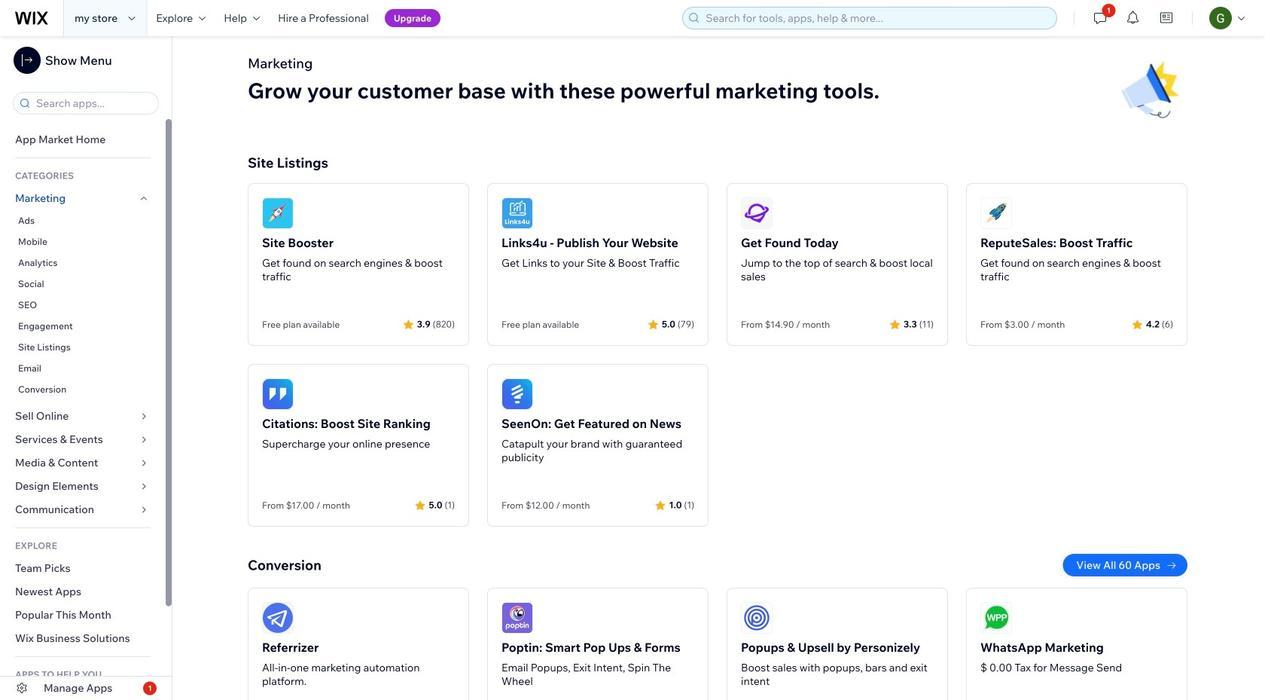 Task type: locate. For each thing, give the bounding box(es) containing it.
citations: boost site ranking logo image
[[262, 378, 294, 410]]

links4u - publish your website logo image
[[502, 197, 533, 229]]

whatsapp marketing logo image
[[981, 602, 1013, 634]]

reputesales: boost traffic logo image
[[981, 197, 1013, 229]]

site booster logo image
[[262, 197, 294, 229]]

popups & upsell by personizely logo image
[[741, 602, 773, 634]]



Task type: describe. For each thing, give the bounding box(es) containing it.
Search apps... field
[[32, 93, 154, 114]]

seenon: get featured on news logo image
[[502, 378, 533, 410]]

referrizer logo image
[[262, 602, 294, 634]]

poptin: smart pop ups & forms logo image
[[502, 602, 533, 634]]

Search for tools, apps, help & more... field
[[702, 8, 1053, 29]]

get found today  logo image
[[741, 197, 773, 229]]

sidebar element
[[0, 36, 173, 700]]



Task type: vqa. For each thing, say whether or not it's contained in the screenshot.
Upgrade
no



